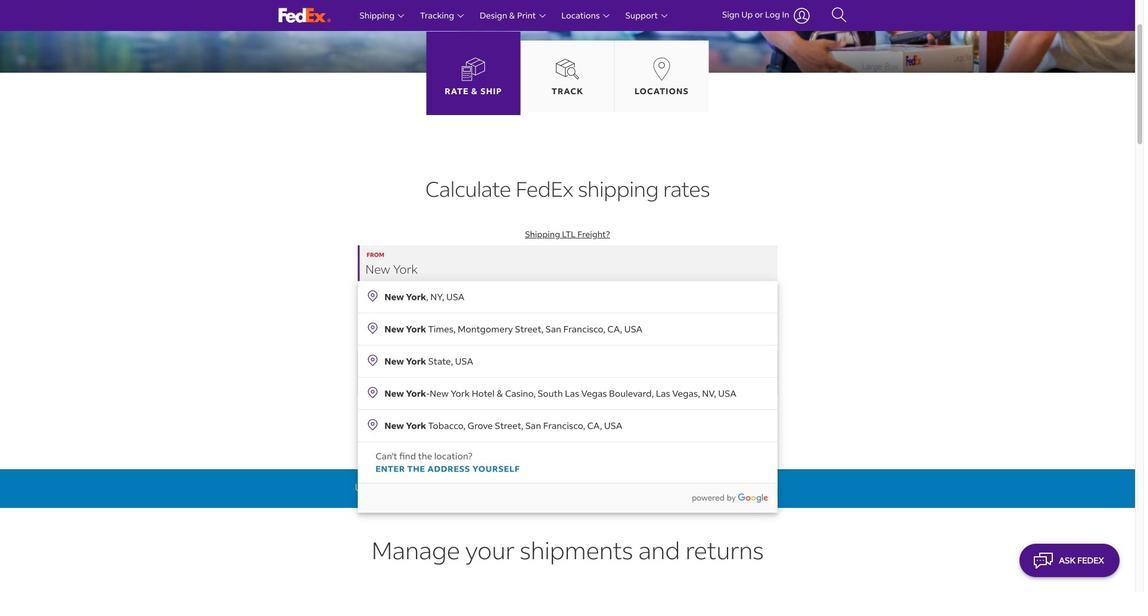 Task type: describe. For each thing, give the bounding box(es) containing it.
From address, type in the full address your mailing from. Then use the drop down that appears to select the best address match, below. If you cannot use drop down.  Call 1 800 4 6 3 3 3 3 9. text field
[[358, 245, 778, 281]]

search image
[[832, 7, 848, 24]]

3 option from the top
[[358, 345, 778, 377]]

4 option from the top
[[358, 377, 778, 409]]

get location information tab
[[635, 86, 689, 97]]

To address, type in the full address your mailing from. Then use the drop down that appears to select the best address match, below. If you cannot use drop down.  Call 1 800 4 6 3 3 3 3 9. text field
[[358, 293, 778, 329]]



Task type: locate. For each thing, give the bounding box(es) containing it.
list box
[[358, 281, 778, 513]]

1 option from the top
[[358, 281, 778, 313]]

get tracking information tab
[[552, 86, 584, 97]]

sign up or log in image
[[794, 7, 811, 24]]

option
[[358, 281, 778, 313], [358, 313, 778, 345], [358, 345, 778, 377], [358, 377, 778, 409], [358, 409, 778, 441]]

5 option from the top
[[358, 409, 778, 441]]

2 option from the top
[[358, 313, 778, 345]]

get rate and shipping details tab
[[445, 86, 502, 97]]

fedex logo image
[[279, 8, 331, 23]]

tab
[[427, 32, 521, 115], [521, 41, 615, 112], [615, 41, 709, 112]]

tab list
[[427, 32, 709, 115]]



Task type: vqa. For each thing, say whether or not it's contained in the screenshot.
text box
no



